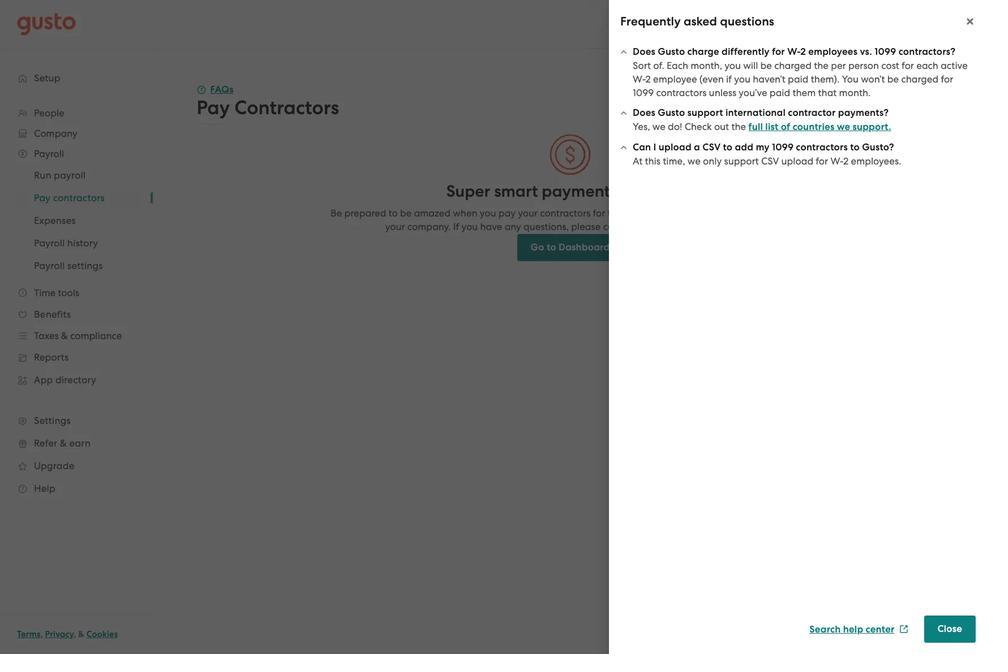 Task type: locate. For each thing, give the bounding box(es) containing it.
the left "full"
[[732, 121, 746, 132]]

contractors
[[656, 87, 707, 98], [796, 142, 848, 153], [540, 208, 591, 219]]

does
[[633, 46, 655, 58], [633, 107, 655, 119]]

1 vertical spatial charged
[[901, 74, 939, 85]]

be left amazed
[[400, 208, 412, 219]]

contractors inside 'be prepared to be amazed when you pay your contractors for the first time. but first, please finish setting up your company. if you have any questions, please contact us at'
[[540, 208, 591, 219]]

0 horizontal spatial be
[[400, 208, 412, 219]]

terms , privacy , & cookies
[[17, 630, 118, 640]]

0 horizontal spatial contractors
[[540, 208, 591, 219]]

0 horizontal spatial support
[[687, 107, 723, 119]]

&
[[78, 630, 84, 640]]

can i upload a csv to add my 1099 contractors to gusto?
[[633, 142, 894, 153]]

2 vertical spatial 2
[[843, 156, 849, 167]]

1 horizontal spatial 2
[[801, 46, 806, 58]]

pay
[[499, 208, 516, 219]]

your down prepared
[[385, 221, 405, 233]]

2 horizontal spatial w-
[[831, 156, 843, 167]]

0 vertical spatial upload
[[659, 142, 692, 153]]

for down "active"
[[941, 74, 953, 85]]

w-
[[787, 46, 801, 58], [633, 74, 646, 85], [831, 156, 843, 167]]

yes,
[[633, 121, 650, 132]]

upload down of
[[781, 156, 813, 167]]

gusto
[[658, 46, 685, 58], [658, 107, 685, 119]]

please up dashboard
[[571, 221, 601, 233]]

gusto for charge
[[658, 46, 685, 58]]

w- down sort
[[633, 74, 646, 85]]

1 horizontal spatial upload
[[781, 156, 813, 167]]

1 vertical spatial 2
[[646, 74, 651, 85]]

time,
[[663, 156, 685, 167]]

1 vertical spatial support
[[724, 156, 759, 167]]

if
[[453, 221, 459, 233]]

contractors
[[234, 96, 339, 119]]

2 horizontal spatial we
[[837, 121, 850, 133]]

of.
[[653, 60, 664, 71]]

be up haven't
[[760, 60, 772, 71]]

0 horizontal spatial the
[[608, 208, 622, 219]]

2 left employees.
[[843, 156, 849, 167]]

home image
[[17, 13, 76, 35]]

0 horizontal spatial please
[[571, 221, 601, 233]]

2 vertical spatial contractors
[[540, 208, 591, 219]]

contractors down employee
[[656, 87, 707, 98]]

have
[[480, 221, 502, 233]]

1 horizontal spatial charged
[[901, 74, 939, 85]]

2 horizontal spatial 1099
[[875, 46, 896, 58]]

privacy
[[45, 630, 74, 640]]

1 vertical spatial gusto
[[658, 107, 685, 119]]

the up contact
[[608, 208, 622, 219]]

up
[[798, 208, 810, 219]]

out
[[714, 121, 729, 132]]

your up any
[[518, 208, 538, 219]]

you up the "if"
[[725, 60, 741, 71]]

0 horizontal spatial ,
[[41, 630, 43, 640]]

0 horizontal spatial upload
[[659, 142, 692, 153]]

1 vertical spatial your
[[385, 221, 405, 233]]

0 horizontal spatial w-
[[633, 74, 646, 85]]

w- up sort of. each month, you will be charged the per person cost for each active w-2 employee (even if you haven't paid them). you won't be charged for 1099 contractors unless you've paid them that month. on the right of page
[[787, 46, 801, 58]]

for up contact
[[593, 208, 605, 219]]

to right prepared
[[389, 208, 398, 219]]

gusto up 'do!'
[[658, 107, 685, 119]]

1 vertical spatial contractors
[[796, 142, 848, 153]]

month.
[[839, 87, 871, 98]]

1 horizontal spatial support
[[724, 156, 759, 167]]

upload up time,
[[659, 142, 692, 153]]

them
[[793, 87, 816, 98]]

1 vertical spatial 1099
[[633, 87, 654, 98]]

payments
[[542, 182, 617, 202]]

2 gusto from the top
[[658, 107, 685, 119]]

2 vertical spatial be
[[400, 208, 412, 219]]

won't
[[861, 74, 885, 85]]

0 vertical spatial your
[[518, 208, 538, 219]]

2 vertical spatial the
[[608, 208, 622, 219]]

1 horizontal spatial csv
[[761, 156, 779, 167]]

1099 right my
[[772, 142, 794, 153]]

contractors down full list of countries we support. link
[[796, 142, 848, 153]]

first,
[[686, 208, 705, 219]]

your
[[518, 208, 538, 219], [385, 221, 405, 233]]

paid up them
[[788, 74, 809, 85]]

gusto up "each"
[[658, 46, 685, 58]]

be down cost
[[887, 74, 899, 85]]

1 horizontal spatial we
[[688, 156, 701, 167]]

add
[[735, 142, 753, 153]]

smart
[[494, 182, 538, 202]]

charged down does gusto charge differently for w-2 employees vs. 1099 contractors?
[[774, 60, 812, 71]]

support.
[[853, 121, 891, 133]]

you
[[725, 60, 741, 71], [734, 74, 751, 85], [480, 208, 496, 219], [462, 221, 478, 233]]

to left add
[[723, 142, 733, 153]]

paid
[[788, 74, 809, 85], [770, 87, 790, 98]]

questions
[[720, 14, 774, 29]]

1 horizontal spatial 1099
[[772, 142, 794, 153]]

but
[[668, 208, 683, 219]]

0 vertical spatial charged
[[774, 60, 812, 71]]

0 vertical spatial support
[[687, 107, 723, 119]]

time.
[[644, 208, 666, 219]]

0 horizontal spatial 2
[[646, 74, 651, 85]]

for inside 'be prepared to be amazed when you pay your contractors for the first time. but first, please finish setting up your company. if you have any questions, please contact us at'
[[593, 208, 605, 219]]

the
[[814, 60, 829, 71], [732, 121, 746, 132], [608, 208, 622, 219]]

0 horizontal spatial 1099
[[633, 87, 654, 98]]

0 vertical spatial please
[[707, 208, 737, 219]]

0 vertical spatial be
[[760, 60, 772, 71]]

, left privacy link
[[41, 630, 43, 640]]

2 does from the top
[[633, 107, 655, 119]]

csv up "only"
[[703, 142, 721, 153]]

you right if
[[462, 221, 478, 233]]

prepared
[[344, 208, 386, 219]]

1 vertical spatial w-
[[633, 74, 646, 85]]

2 down sort
[[646, 74, 651, 85]]

1 gusto from the top
[[658, 46, 685, 58]]

0 vertical spatial contractors
[[656, 87, 707, 98]]

does up sort
[[633, 46, 655, 58]]

1099 up cost
[[875, 46, 896, 58]]

1 horizontal spatial contractors
[[656, 87, 707, 98]]

csv down can i upload a csv to add my 1099 contractors to gusto?
[[761, 156, 779, 167]]

gusto?
[[862, 142, 894, 153]]

asked
[[684, 14, 717, 29]]

frequently asked questions dialog
[[609, 0, 987, 655]]

2 horizontal spatial the
[[814, 60, 829, 71]]

we down payments? in the top of the page
[[837, 121, 850, 133]]

to
[[723, 142, 733, 153], [850, 142, 860, 153], [389, 208, 398, 219], [547, 242, 556, 254]]

amazed
[[414, 208, 451, 219]]

terms
[[17, 630, 41, 640]]

per
[[831, 60, 846, 71]]

support
[[687, 107, 723, 119], [724, 156, 759, 167]]

1 vertical spatial csv
[[761, 156, 779, 167]]

1 vertical spatial please
[[571, 221, 601, 233]]

w- down full list of countries we support. link
[[831, 156, 843, 167]]

2 horizontal spatial 2
[[843, 156, 849, 167]]

1 horizontal spatial w-
[[787, 46, 801, 58]]

charged
[[774, 60, 812, 71], [901, 74, 939, 85]]

month,
[[691, 60, 722, 71]]

first
[[625, 208, 641, 219]]

be inside 'be prepared to be amazed when you pay your contractors for the first time. but first, please finish setting up your company. if you have any questions, please contact us at'
[[400, 208, 412, 219]]

for
[[772, 46, 785, 58], [902, 60, 914, 71], [941, 74, 953, 85], [816, 156, 828, 167], [593, 208, 605, 219]]

0 vertical spatial csv
[[703, 142, 721, 153]]

upload
[[659, 142, 692, 153], [781, 156, 813, 167]]

at
[[651, 221, 661, 233]]

charged down the each
[[901, 74, 939, 85]]

differently
[[722, 46, 770, 58]]

contractors down super smart payments start here
[[540, 208, 591, 219]]

them).
[[811, 74, 840, 85]]

go to dashboard link
[[517, 234, 623, 261]]

1 horizontal spatial the
[[732, 121, 746, 132]]

check
[[685, 121, 712, 132]]

account menu element
[[769, 0, 970, 48]]

the up them).
[[814, 60, 829, 71]]

yes, we do! check out the full list of countries we support.
[[633, 121, 891, 133]]

you right the "if"
[[734, 74, 751, 85]]

employee
[[653, 74, 697, 85]]

1 does from the top
[[633, 46, 655, 58]]

,
[[41, 630, 43, 640], [74, 630, 76, 640]]

0 vertical spatial does
[[633, 46, 655, 58]]

i
[[654, 142, 656, 153]]

cost
[[881, 60, 899, 71]]

does for does gusto support international contractor payments?
[[633, 107, 655, 119]]

2 horizontal spatial contractors
[[796, 142, 848, 153]]

be prepared to be amazed when you pay your contractors for the first time. but first, please finish setting up your company. if you have any questions, please contact us at
[[331, 208, 810, 233]]

does up yes, at the top right of page
[[633, 107, 655, 119]]

, left &
[[74, 630, 76, 640]]

paid down haven't
[[770, 87, 790, 98]]

0 vertical spatial the
[[814, 60, 829, 71]]

support down add
[[724, 156, 759, 167]]

gusto for support
[[658, 107, 685, 119]]

the inside 'be prepared to be amazed when you pay your contractors for the first time. but first, please finish setting up your company. if you have any questions, please contact us at'
[[608, 208, 622, 219]]

1 vertical spatial be
[[887, 74, 899, 85]]

international
[[726, 107, 786, 119]]

dashboard
[[559, 242, 610, 254]]

2 vertical spatial w-
[[831, 156, 843, 167]]

super
[[446, 182, 490, 202]]

please right first,
[[707, 208, 737, 219]]

full
[[748, 121, 763, 133]]

2 , from the left
[[74, 630, 76, 640]]

(even
[[699, 74, 724, 85]]

0 horizontal spatial your
[[385, 221, 405, 233]]

pay
[[197, 96, 230, 119]]

0 horizontal spatial we
[[653, 121, 666, 132]]

1 vertical spatial the
[[732, 121, 746, 132]]

we left 'do!'
[[653, 121, 666, 132]]

start
[[621, 182, 657, 202]]

for up haven't
[[772, 46, 785, 58]]

unless
[[709, 87, 736, 98]]

1099 down sort
[[633, 87, 654, 98]]

to right go
[[547, 242, 556, 254]]

2 up sort of. each month, you will be charged the per person cost for each active w-2 employee (even if you haven't paid them). you won't be charged for 1099 contractors unless you've paid them that month. on the right of page
[[801, 46, 806, 58]]

1 , from the left
[[41, 630, 43, 640]]

1 horizontal spatial be
[[760, 60, 772, 71]]

1 vertical spatial upload
[[781, 156, 813, 167]]

1 horizontal spatial ,
[[74, 630, 76, 640]]

contractors for can i upload a csv to add my 1099 contractors to gusto?
[[796, 142, 848, 153]]

does for does gusto charge differently for w-2 employees vs. 1099 contractors?
[[633, 46, 655, 58]]

we down a
[[688, 156, 701, 167]]

support up check
[[687, 107, 723, 119]]

illustration of a coin image
[[549, 134, 591, 176]]

0 vertical spatial gusto
[[658, 46, 685, 58]]

1 vertical spatial does
[[633, 107, 655, 119]]



Task type: describe. For each thing, give the bounding box(es) containing it.
sort
[[633, 60, 651, 71]]

center
[[866, 624, 895, 636]]

list
[[765, 121, 779, 133]]

company.
[[407, 221, 451, 233]]

terms link
[[17, 630, 41, 640]]

0 vertical spatial paid
[[788, 74, 809, 85]]

for down full list of countries we support. link
[[816, 156, 828, 167]]

cookies button
[[86, 628, 118, 642]]

full list of countries we support. link
[[748, 121, 891, 133]]

1 horizontal spatial please
[[707, 208, 737, 219]]

employees.
[[851, 156, 901, 167]]

to inside 'be prepared to be amazed when you pay your contractors for the first time. but first, please finish setting up your company. if you have any questions, please contact us at'
[[389, 208, 398, 219]]

contractors for be prepared to be amazed when you pay your contractors for the first time. but first, please finish setting up your company. if you have any questions, please contact us at
[[540, 208, 591, 219]]

0 horizontal spatial csv
[[703, 142, 721, 153]]

if
[[726, 74, 732, 85]]

questions,
[[524, 221, 569, 233]]

any
[[505, 221, 521, 233]]

0 vertical spatial 1099
[[875, 46, 896, 58]]

search help center
[[809, 624, 895, 636]]

close
[[938, 624, 962, 636]]

the inside sort of. each month, you will be charged the per person cost for each active w-2 employee (even if you haven't paid them). you won't be charged for 1099 contractors unless you've paid them that month.
[[814, 60, 829, 71]]

frequently
[[620, 14, 681, 29]]

search help center link
[[809, 624, 908, 636]]

contractor
[[788, 107, 836, 119]]

setting
[[765, 208, 796, 219]]

each
[[916, 60, 938, 71]]

contractors inside sort of. each month, you will be charged the per person cost for each active w-2 employee (even if you haven't paid them). you won't be charged for 1099 contractors unless you've paid them that month.
[[656, 87, 707, 98]]

faqs
[[210, 84, 234, 96]]

0 vertical spatial w-
[[787, 46, 801, 58]]

0 horizontal spatial charged
[[774, 60, 812, 71]]

a
[[694, 142, 700, 153]]

active
[[941, 60, 968, 71]]

2 inside sort of. each month, you will be charged the per person cost for each active w-2 employee (even if you haven't paid them). you won't be charged for 1099 contractors unless you've paid them that month.
[[646, 74, 651, 85]]

the inside yes, we do! check out the full list of countries we support.
[[732, 121, 746, 132]]

privacy link
[[45, 630, 74, 640]]

sort of. each month, you will be charged the per person cost for each active w-2 employee (even if you haven't paid them). you won't be charged for 1099 contractors unless you've paid them that month.
[[633, 60, 968, 98]]

cookies
[[86, 630, 118, 640]]

person
[[848, 60, 879, 71]]

can
[[633, 142, 651, 153]]

1 vertical spatial paid
[[770, 87, 790, 98]]

to left gusto?
[[850, 142, 860, 153]]

w- inside sort of. each month, you will be charged the per person cost for each active w-2 employee (even if you haven't paid them). you won't be charged for 1099 contractors unless you've paid them that month.
[[633, 74, 646, 85]]

we inside yes, we do! check out the full list of countries we support.
[[653, 121, 666, 132]]

haven't
[[753, 74, 786, 85]]

here
[[660, 182, 694, 202]]

be
[[331, 208, 342, 219]]

when
[[453, 208, 478, 219]]

1 horizontal spatial your
[[518, 208, 538, 219]]

does gusto support international contractor payments?
[[633, 107, 889, 119]]

search
[[809, 624, 841, 636]]

countries
[[793, 121, 835, 133]]

super smart payments start here
[[446, 182, 694, 202]]

pay contractors
[[197, 96, 339, 119]]

vs.
[[860, 46, 872, 58]]

us
[[639, 221, 649, 233]]

that
[[818, 87, 837, 98]]

will
[[743, 60, 758, 71]]

2 horizontal spatial be
[[887, 74, 899, 85]]

1099 inside sort of. each month, you will be charged the per person cost for each active w-2 employee (even if you haven't paid them). you won't be charged for 1099 contractors unless you've paid them that month.
[[633, 87, 654, 98]]

for right cost
[[902, 60, 914, 71]]

contact
[[603, 221, 637, 233]]

you
[[842, 74, 859, 85]]

this
[[645, 156, 661, 167]]

at
[[633, 156, 643, 167]]

does gusto charge differently for w-2 employees vs. 1099 contractors?
[[633, 46, 956, 58]]

0 vertical spatial 2
[[801, 46, 806, 58]]

my
[[756, 142, 770, 153]]

employees
[[808, 46, 858, 58]]

at this time, we only support csv upload for w-2 employees.
[[633, 156, 901, 167]]

help
[[843, 624, 863, 636]]

close button
[[924, 616, 976, 644]]

of
[[781, 121, 790, 133]]

only
[[703, 156, 722, 167]]

do!
[[668, 121, 682, 132]]

2 vertical spatial 1099
[[772, 142, 794, 153]]

you've
[[739, 87, 767, 98]]

charge
[[687, 46, 719, 58]]

faqs button
[[197, 83, 234, 97]]

to inside 'go to dashboard' link
[[547, 242, 556, 254]]

finish
[[739, 208, 763, 219]]

contractors?
[[899, 46, 956, 58]]

go to dashboard
[[531, 242, 610, 254]]

frequently asked questions
[[620, 14, 774, 29]]

you up have
[[480, 208, 496, 219]]



Task type: vqa. For each thing, say whether or not it's contained in the screenshot.
left CHANGES
no



